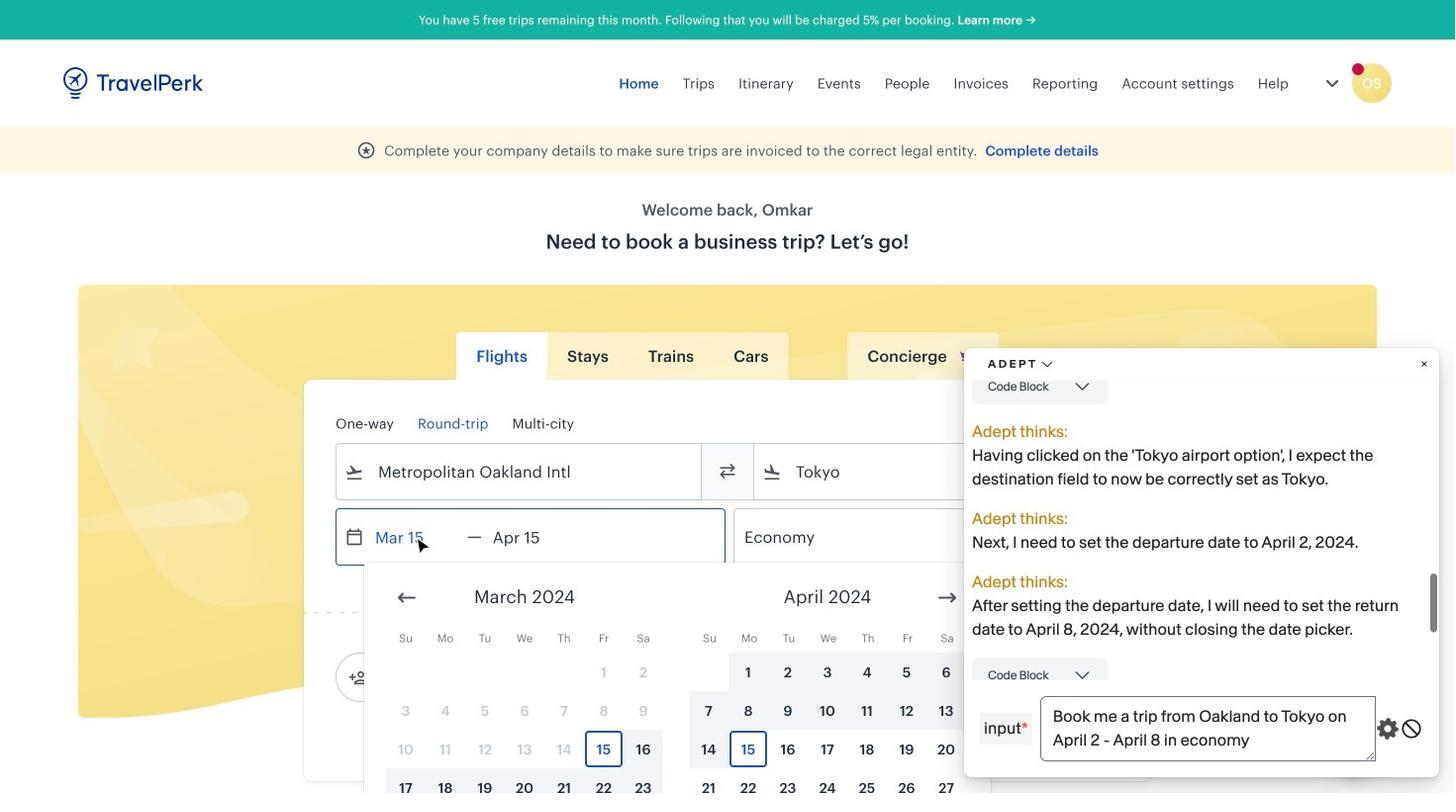 Task type: locate. For each thing, give the bounding box(es) containing it.
From search field
[[364, 456, 675, 488]]

calendar application
[[364, 563, 1455, 794]]

move forward to switch to the next month. image
[[936, 587, 959, 610]]



Task type: vqa. For each thing, say whether or not it's contained in the screenshot.
Add First Traveler Search Box
no



Task type: describe. For each thing, give the bounding box(es) containing it.
To search field
[[782, 456, 1093, 488]]

Depart text field
[[364, 510, 467, 565]]

Return text field
[[482, 510, 585, 565]]

move backward to switch to the previous month. image
[[395, 587, 419, 610]]



